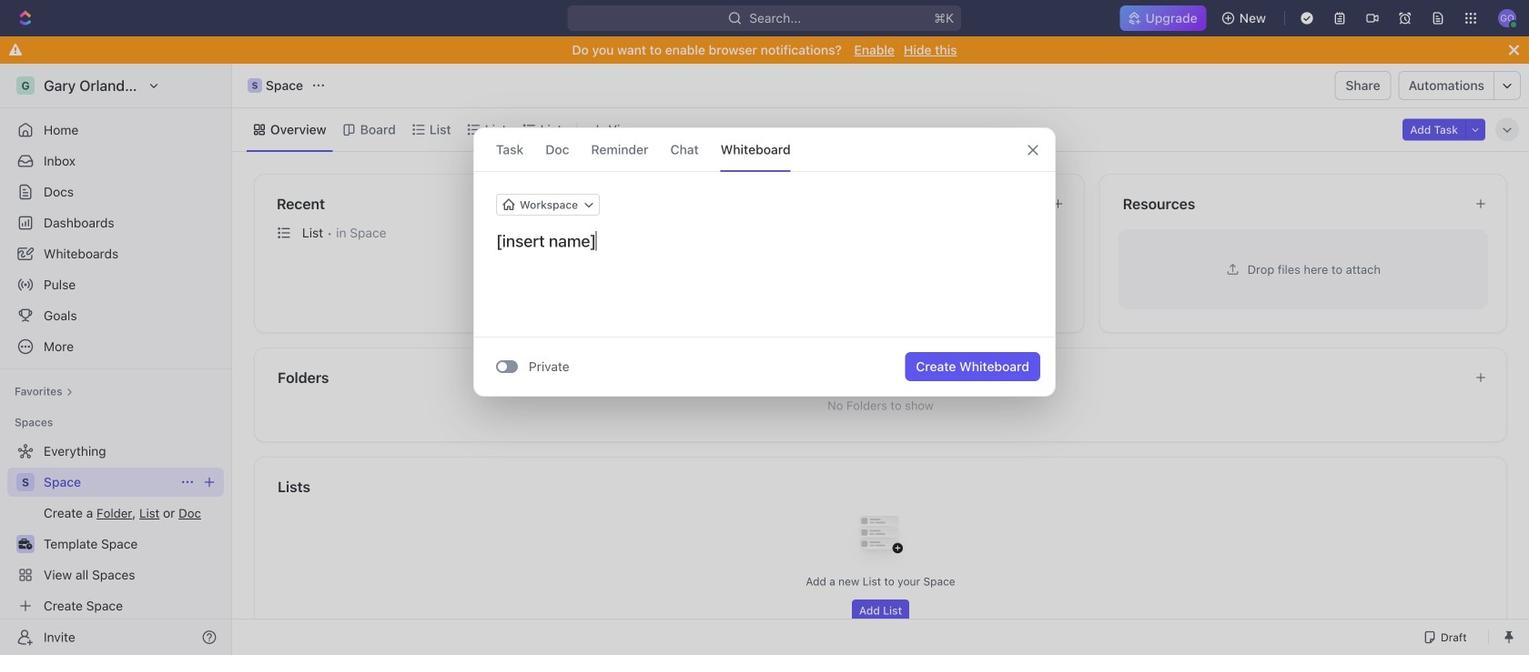 Task type: locate. For each thing, give the bounding box(es) containing it.
1 horizontal spatial space, , element
[[248, 78, 262, 93]]

1 vertical spatial space, , element
[[16, 473, 35, 492]]

space, , element inside tree
[[16, 473, 35, 492]]

tree
[[7, 437, 224, 621]]

space, , element
[[248, 78, 262, 93], [16, 473, 35, 492]]

0 horizontal spatial space, , element
[[16, 473, 35, 492]]

dialog
[[473, 127, 1056, 397]]

tree inside sidebar navigation
[[7, 437, 224, 621]]

0 vertical spatial space, , element
[[248, 78, 262, 93]]

Name this Whiteboard... field
[[474, 230, 1055, 252]]



Task type: describe. For each thing, give the bounding box(es) containing it.
sidebar navigation
[[0, 64, 232, 656]]

no lists icon. image
[[844, 502, 917, 574]]



Task type: vqa. For each thing, say whether or not it's contained in the screenshot.
sharing within the No matching results found. table
no



